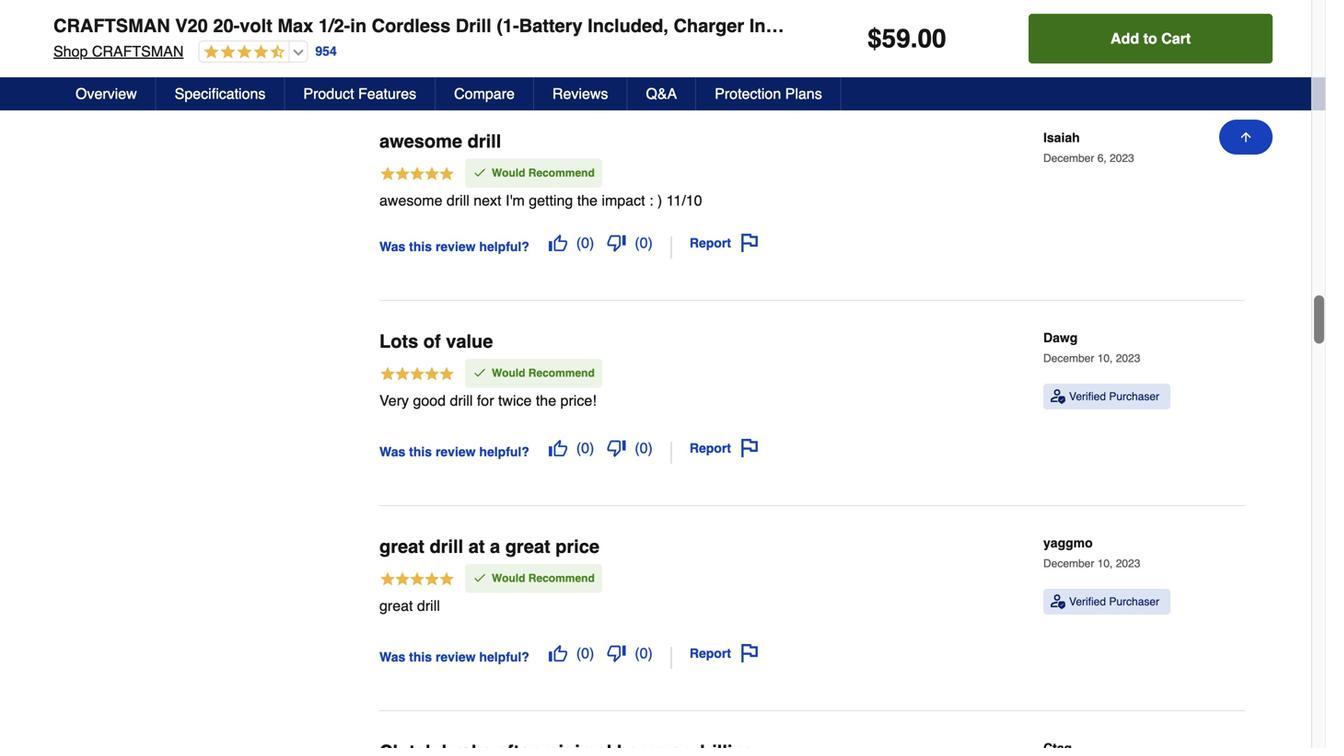 Task type: locate. For each thing, give the bounding box(es) containing it.
2 was from the top
[[380, 445, 406, 460]]

3 5 stars image from the top
[[380, 571, 455, 591]]

0 vertical spatial verified purchaser icon image
[[1051, 390, 1066, 404]]

1 verified purchaser icon image from the top
[[1051, 390, 1066, 404]]

checkmark image
[[473, 366, 487, 381]]

thumb down image
[[607, 645, 626, 663]]

purchaser for lots of value
[[1110, 391, 1160, 404]]

0 vertical spatial thumb down image
[[607, 234, 626, 252]]

impact
[[602, 192, 645, 209]]

recommend up price!
[[529, 367, 595, 380]]

2 helpful? from the top
[[479, 445, 530, 460]]

10, inside the "dawg december 10, 2023"
[[1098, 352, 1113, 365]]

0 vertical spatial the
[[577, 192, 598, 209]]

2 verified from the top
[[1070, 596, 1106, 609]]

2 vertical spatial 2023
[[1116, 558, 1141, 571]]

2 vertical spatial thumb up image
[[549, 645, 567, 663]]

10, inside yaggmo december 10, 2023
[[1098, 558, 1113, 571]]

0 vertical spatial 10,
[[1098, 352, 1113, 365]]

1 december from the top
[[1044, 152, 1095, 165]]

1 thumb down image from the top
[[607, 234, 626, 252]]

0 vertical spatial this
[[409, 240, 432, 254]]

product
[[303, 85, 354, 102]]

a
[[490, 537, 500, 558]]

lots
[[380, 331, 418, 352]]

shop craftsman
[[53, 43, 184, 60]]

great
[[380, 537, 425, 558], [505, 537, 551, 558], [380, 598, 413, 615]]

thumb up image down price!
[[549, 439, 567, 458]]

2 verified purchaser icon image from the top
[[1051, 595, 1066, 610]]

1 recommend from the top
[[529, 167, 595, 179]]

2023 inside yaggmo december 10, 2023
[[1116, 558, 1141, 571]]

1 verified purchaser from the top
[[1070, 391, 1160, 404]]

3 report from the top
[[690, 441, 731, 456]]

verified purchaser
[[1070, 391, 1160, 404], [1070, 596, 1160, 609]]

3 this from the top
[[409, 651, 432, 665]]

1 would recommend from the top
[[492, 167, 595, 179]]

the
[[577, 192, 598, 209], [536, 393, 557, 410]]

3 would recommend from the top
[[492, 573, 595, 585]]

was this review helpful? for at
[[380, 651, 530, 665]]

2 vertical spatial would
[[492, 573, 526, 585]]

report
[[690, 35, 731, 50], [690, 236, 731, 251], [690, 441, 731, 456], [690, 647, 731, 661]]

review for at
[[436, 651, 476, 665]]

2 december from the top
[[1044, 352, 1095, 365]]

would for lots of value
[[492, 367, 526, 380]]

1 vertical spatial 5 stars image
[[380, 366, 455, 386]]

drill down compare "button" on the top
[[468, 131, 501, 152]]

1 vertical spatial awesome
[[380, 192, 443, 209]]

59
[[882, 24, 911, 53]]

2 vertical spatial 5 stars image
[[380, 571, 455, 591]]

0 vertical spatial was this review helpful?
[[380, 240, 530, 254]]

december inside isaiah december 6, 2023
[[1044, 152, 1095, 165]]

2 vertical spatial december
[[1044, 558, 1095, 571]]

3 thumb up image from the top
[[549, 645, 567, 663]]

this for at
[[409, 651, 432, 665]]

drill for awesome drill next i'm getting the impact : ) 11/10
[[447, 192, 470, 209]]

awesome for awesome drill
[[380, 131, 463, 152]]

december for lots of value
[[1044, 352, 1095, 365]]

2 10, from the top
[[1098, 558, 1113, 571]]

review down great drill
[[436, 651, 476, 665]]

purchaser down the "dawg december 10, 2023"
[[1110, 391, 1160, 404]]

0 horizontal spatial the
[[536, 393, 557, 410]]

0 vertical spatial 5 stars image
[[380, 165, 455, 185]]

would
[[492, 167, 526, 179], [492, 367, 526, 380], [492, 573, 526, 585]]

2 checkmark image from the top
[[473, 571, 487, 586]]

1 checkmark image from the top
[[473, 165, 487, 180]]

verified purchaser icon image
[[1051, 390, 1066, 404], [1051, 595, 1066, 610]]

1 would from the top
[[492, 167, 526, 179]]

december inside the "dawg december 10, 2023"
[[1044, 352, 1095, 365]]

0 vertical spatial would
[[492, 167, 526, 179]]

review
[[436, 240, 476, 254], [436, 445, 476, 460], [436, 651, 476, 665]]

checkmark image
[[473, 165, 487, 180], [473, 571, 487, 586]]

1 was this review helpful? from the top
[[380, 240, 530, 254]]

dawg december 10, 2023
[[1044, 331, 1141, 365]]

awesome down features
[[380, 131, 463, 152]]

awesome drill
[[380, 131, 501, 152]]

december
[[1044, 152, 1095, 165], [1044, 352, 1095, 365], [1044, 558, 1095, 571]]

2023 inside the "dawg december 10, 2023"
[[1116, 352, 1141, 365]]

1 vertical spatial purchaser
[[1110, 596, 1160, 609]]

1 vertical spatial would
[[492, 367, 526, 380]]

1 vertical spatial 2023
[[1116, 352, 1141, 365]]

1 5 stars image from the top
[[380, 165, 455, 185]]

drill left at
[[430, 537, 464, 558]]

0 vertical spatial verified purchaser
[[1070, 391, 1160, 404]]

yaggmo
[[1044, 536, 1093, 551]]

flag image
[[741, 234, 759, 252], [741, 645, 759, 663]]

10, for lots of value
[[1098, 352, 1113, 365]]

1/2-
[[319, 15, 350, 36]]

0 vertical spatial recommend
[[529, 167, 595, 179]]

0
[[581, 34, 590, 51], [581, 234, 590, 252], [640, 234, 648, 252], [581, 440, 590, 457], [640, 440, 648, 457], [581, 645, 590, 662], [640, 645, 648, 662]]

awesome down awesome drill on the left top of page
[[380, 192, 443, 209]]

twice
[[498, 393, 532, 410]]

1 vertical spatial was
[[380, 445, 406, 460]]

1 vertical spatial thumb up image
[[549, 439, 567, 458]]

would down a
[[492, 573, 526, 585]]

this
[[409, 240, 432, 254], [409, 445, 432, 460], [409, 651, 432, 665]]

0 vertical spatial purchaser
[[1110, 391, 1160, 404]]

1 vertical spatial 10,
[[1098, 558, 1113, 571]]

5 stars image up good
[[380, 366, 455, 386]]

1 vertical spatial review
[[436, 445, 476, 460]]

december inside yaggmo december 10, 2023
[[1044, 558, 1095, 571]]

verified
[[1070, 391, 1106, 404], [1070, 596, 1106, 609]]

purchaser
[[1110, 391, 1160, 404], [1110, 596, 1160, 609]]

would recommend for great drill at a great price
[[492, 573, 595, 585]]

would recommend up awesome drill next i'm getting the impact : ) 11/10
[[492, 167, 595, 179]]

1 vertical spatial thumb down image
[[607, 439, 626, 458]]

2 review from the top
[[436, 445, 476, 460]]

0 vertical spatial awesome
[[380, 131, 463, 152]]

would for awesome drill
[[492, 167, 526, 179]]

was this review helpful?
[[380, 240, 530, 254], [380, 445, 530, 460], [380, 651, 530, 665]]

helpful? for value
[[479, 445, 530, 460]]

report for great drill at a great price
[[690, 647, 731, 661]]

checkmark image for awesome
[[473, 165, 487, 180]]

2 purchaser from the top
[[1110, 596, 1160, 609]]

1 vertical spatial flag image
[[741, 645, 759, 663]]

great drill
[[380, 598, 440, 615]]

checkmark image up next
[[473, 165, 487, 180]]

awesome
[[380, 131, 463, 152], [380, 192, 443, 209]]

thumb down image for awesome drill
[[607, 234, 626, 252]]

verified for lots of value
[[1070, 391, 1106, 404]]

was this review helpful? down next
[[380, 240, 530, 254]]

1 vertical spatial this
[[409, 445, 432, 460]]

december down dawg
[[1044, 352, 1095, 365]]

getting
[[529, 192, 573, 209]]

2 vertical spatial would recommend
[[492, 573, 595, 585]]

1 vertical spatial checkmark image
[[473, 571, 487, 586]]

$ 59 . 00
[[868, 24, 947, 53]]

2 verified purchaser from the top
[[1070, 596, 1160, 609]]

10, for great drill at a great price
[[1098, 558, 1113, 571]]

5 stars image down awesome drill on the left top of page
[[380, 165, 455, 185]]

great for great drill at a great price
[[380, 537, 425, 558]]

report button
[[683, 27, 766, 58], [683, 228, 766, 259], [683, 433, 766, 464], [683, 638, 766, 670]]

checkmark image down at
[[473, 571, 487, 586]]

0 vertical spatial 2023
[[1110, 152, 1135, 165]]

1 vertical spatial was this review helpful?
[[380, 445, 530, 460]]

0 vertical spatial was
[[380, 240, 406, 254]]

3 review from the top
[[436, 651, 476, 665]]

reviews button
[[534, 77, 628, 111]]

flag image for great drill at a great price
[[741, 645, 759, 663]]

the left impact
[[577, 192, 598, 209]]

1 vertical spatial would recommend
[[492, 367, 595, 380]]

recommend
[[529, 167, 595, 179], [529, 367, 595, 380], [529, 573, 595, 585]]

the for awesome drill
[[577, 192, 598, 209]]

was this review helpful? down good
[[380, 445, 530, 460]]

review down good
[[436, 445, 476, 460]]

report for lots of value
[[690, 441, 731, 456]]

compare
[[454, 85, 515, 102]]

5 stars image for awesome
[[380, 165, 455, 185]]

3 would from the top
[[492, 573, 526, 585]]

plans
[[786, 85, 822, 102]]

was this review helpful? down great drill
[[380, 651, 530, 665]]

0 vertical spatial helpful?
[[479, 240, 530, 254]]

q&a button
[[628, 77, 697, 111]]

1 vertical spatial verified purchaser icon image
[[1051, 595, 1066, 610]]

was
[[380, 240, 406, 254], [380, 445, 406, 460], [380, 651, 406, 665]]

0 vertical spatial would recommend
[[492, 167, 595, 179]]

0 vertical spatial checkmark image
[[473, 165, 487, 180]]

recommend down price
[[529, 573, 595, 585]]

1 horizontal spatial the
[[577, 192, 598, 209]]

recommend up getting
[[529, 167, 595, 179]]

1 10, from the top
[[1098, 352, 1113, 365]]

3 december from the top
[[1044, 558, 1095, 571]]

thumb down image
[[607, 234, 626, 252], [607, 439, 626, 458]]

2 vertical spatial recommend
[[529, 573, 595, 585]]

drill left next
[[447, 192, 470, 209]]

2 vertical spatial was this review helpful?
[[380, 651, 530, 665]]

1 vertical spatial the
[[536, 393, 557, 410]]

2 report from the top
[[690, 236, 731, 251]]

drill for great drill at a great price
[[430, 537, 464, 558]]

( 0 )
[[576, 234, 594, 252], [635, 234, 653, 252], [576, 440, 594, 457], [635, 440, 653, 457], [576, 645, 594, 662], [635, 645, 653, 662]]

drill down great drill at a great price
[[417, 598, 440, 615]]

the right the twice
[[536, 393, 557, 410]]

2 vertical spatial this
[[409, 651, 432, 665]]

2 thumb down image from the top
[[607, 439, 626, 458]]

compare button
[[436, 77, 534, 111]]

specifications
[[175, 85, 266, 102]]

2 recommend from the top
[[529, 367, 595, 380]]

0 vertical spatial december
[[1044, 152, 1095, 165]]

2 flag image from the top
[[741, 645, 759, 663]]

11/10
[[667, 192, 702, 209]]

protection plans
[[715, 85, 822, 102]]

3 helpful? from the top
[[479, 651, 530, 665]]

december down isaiah
[[1044, 152, 1095, 165]]

)
[[658, 192, 663, 209], [590, 234, 594, 252], [648, 234, 653, 252], [590, 440, 594, 457], [648, 440, 653, 457], [590, 645, 594, 662], [648, 645, 653, 662]]

4 report from the top
[[690, 647, 731, 661]]

thumb up image left thumb down image
[[549, 645, 567, 663]]

2 was this review helpful? from the top
[[380, 445, 530, 460]]

price!
[[561, 393, 597, 410]]

1 vertical spatial verified purchaser
[[1070, 596, 1160, 609]]

thumb up image
[[549, 234, 567, 252], [549, 439, 567, 458], [549, 645, 567, 663]]

2 would from the top
[[492, 367, 526, 380]]

would recommend down price
[[492, 573, 595, 585]]

2 would recommend from the top
[[492, 367, 595, 380]]

3 was this review helpful? from the top
[[380, 651, 530, 665]]

2 vertical spatial was
[[380, 651, 406, 665]]

2 vertical spatial review
[[436, 651, 476, 665]]

5 stars image
[[380, 165, 455, 185], [380, 366, 455, 386], [380, 571, 455, 591]]

4 report button from the top
[[683, 638, 766, 670]]

report button for awesome drill
[[683, 228, 766, 259]]

0 vertical spatial thumb up image
[[549, 234, 567, 252]]

1 vertical spatial december
[[1044, 352, 1095, 365]]

954
[[315, 44, 337, 59]]

isaiah december 6, 2023
[[1044, 130, 1135, 165]]

would up i'm
[[492, 167, 526, 179]]

would recommend up the twice
[[492, 367, 595, 380]]

drill
[[468, 131, 501, 152], [447, 192, 470, 209], [450, 393, 473, 410], [430, 537, 464, 558], [417, 598, 440, 615]]

3 report button from the top
[[683, 433, 766, 464]]

helpful?
[[479, 240, 530, 254], [479, 445, 530, 460], [479, 651, 530, 665]]

2 vertical spatial helpful?
[[479, 651, 530, 665]]

2023
[[1110, 152, 1135, 165], [1116, 352, 1141, 365], [1116, 558, 1141, 571]]

:
[[649, 192, 654, 209]]

4.5 stars image
[[199, 44, 285, 61]]

1 review from the top
[[436, 240, 476, 254]]

craftsman
[[53, 15, 170, 36], [92, 43, 184, 60]]

( for thumb down image
[[635, 645, 640, 662]]

20-
[[213, 15, 240, 36]]

would recommend for awesome drill
[[492, 167, 595, 179]]

10,
[[1098, 352, 1113, 365], [1098, 558, 1113, 571]]

(
[[576, 34, 581, 51], [576, 234, 581, 252], [635, 234, 640, 252], [576, 440, 581, 457], [635, 440, 640, 457], [576, 645, 581, 662], [635, 645, 640, 662]]

verified purchaser down yaggmo december 10, 2023
[[1070, 596, 1160, 609]]

purchaser down yaggmo december 10, 2023
[[1110, 596, 1160, 609]]

1 flag image from the top
[[741, 234, 759, 252]]

1 purchaser from the top
[[1110, 391, 1160, 404]]

protection plans button
[[697, 77, 842, 111]]

verified purchaser icon image down yaggmo december 10, 2023
[[1051, 595, 1066, 610]]

thumb up image down getting
[[549, 234, 567, 252]]

2 5 stars image from the top
[[380, 366, 455, 386]]

6,
[[1098, 152, 1107, 165]]

1 vertical spatial recommend
[[529, 367, 595, 380]]

2 report button from the top
[[683, 228, 766, 259]]

verified purchaser icon image down dawg
[[1051, 390, 1066, 404]]

0 vertical spatial review
[[436, 240, 476, 254]]

2 this from the top
[[409, 445, 432, 460]]

drill left for
[[450, 393, 473, 410]]

cart
[[1162, 30, 1191, 47]]

5 stars image up great drill
[[380, 571, 455, 591]]

3 was from the top
[[380, 651, 406, 665]]

craftsman up the overview button
[[92, 43, 184, 60]]

december for great drill at a great price
[[1044, 558, 1095, 571]]

( for 1st the thumb up icon from the top of the page
[[576, 234, 581, 252]]

2 thumb up image from the top
[[549, 439, 567, 458]]

would up the twice
[[492, 367, 526, 380]]

1 report from the top
[[690, 35, 731, 50]]

verified purchaser down the "dawg december 10, 2023"
[[1070, 391, 1160, 404]]

december down the yaggmo
[[1044, 558, 1095, 571]]

1 vertical spatial verified
[[1070, 596, 1106, 609]]

craftsman up "shop craftsman"
[[53, 15, 170, 36]]

0 vertical spatial verified
[[1070, 391, 1106, 404]]

verified down the "dawg december 10, 2023"
[[1070, 391, 1106, 404]]

2 awesome from the top
[[380, 192, 443, 209]]

1 verified from the top
[[1070, 391, 1106, 404]]

1 awesome from the top
[[380, 131, 463, 152]]

( for thumb down icon associated with lots of value
[[635, 440, 640, 457]]

1 vertical spatial helpful?
[[479, 445, 530, 460]]

would recommend
[[492, 167, 595, 179], [492, 367, 595, 380], [492, 573, 595, 585]]

verified down yaggmo december 10, 2023
[[1070, 596, 1106, 609]]

3 recommend from the top
[[529, 573, 595, 585]]

0 vertical spatial flag image
[[741, 234, 759, 252]]

would for great drill at a great price
[[492, 573, 526, 585]]

review down next
[[436, 240, 476, 254]]



Task type: describe. For each thing, give the bounding box(es) containing it.
the for lots of value
[[536, 393, 557, 410]]

1 was from the top
[[380, 240, 406, 254]]

battery
[[519, 15, 583, 36]]

1 helpful? from the top
[[479, 240, 530, 254]]

verified for great drill at a great price
[[1070, 596, 1106, 609]]

overview button
[[57, 77, 156, 111]]

next
[[474, 192, 502, 209]]

protection
[[715, 85, 781, 102]]

1 this from the top
[[409, 240, 432, 254]]

( for the thumb up icon associated with value
[[576, 440, 581, 457]]

was this review helpful? for value
[[380, 445, 530, 460]]

was for at
[[380, 651, 406, 665]]

(1-
[[497, 15, 519, 36]]

( for awesome drill thumb down icon
[[635, 234, 640, 252]]

cordless
[[372, 15, 451, 36]]

add to cart button
[[1029, 14, 1273, 64]]

overview
[[76, 85, 137, 102]]

verified purchaser for great drill at a great price
[[1070, 596, 1160, 609]]

1 thumb up image from the top
[[549, 234, 567, 252]]

00
[[918, 24, 947, 53]]

flag image
[[741, 439, 759, 458]]

report button for great drill at a great price
[[683, 638, 766, 670]]

in
[[350, 15, 367, 36]]

at
[[469, 537, 485, 558]]

of
[[424, 331, 441, 352]]

awesome for awesome drill next i'm getting the impact : ) 11/10
[[380, 192, 443, 209]]

drill
[[456, 15, 492, 36]]

dawg
[[1044, 331, 1078, 345]]

report for awesome drill
[[690, 236, 731, 251]]

helpful? for at
[[479, 651, 530, 665]]

reviews
[[553, 85, 608, 102]]

recommend for lots of value
[[529, 367, 595, 380]]

add
[[1111, 30, 1140, 47]]

report button for lots of value
[[683, 433, 766, 464]]

i'm
[[506, 192, 525, 209]]

great for great drill
[[380, 598, 413, 615]]

very
[[380, 393, 409, 410]]

lots of value
[[380, 331, 493, 352]]

1 vertical spatial craftsman
[[92, 43, 184, 60]]

.
[[911, 24, 918, 53]]

product features button
[[285, 77, 436, 111]]

included)
[[750, 15, 832, 36]]

$
[[868, 24, 882, 53]]

specifications button
[[156, 77, 285, 111]]

this for value
[[409, 445, 432, 460]]

volt
[[240, 15, 273, 36]]

to
[[1144, 30, 1158, 47]]

verified purchaser icon image for lots of value
[[1051, 390, 1066, 404]]

2023 for lots of value
[[1116, 352, 1141, 365]]

great drill at a great price
[[380, 537, 600, 558]]

max
[[278, 15, 313, 36]]

value
[[446, 331, 493, 352]]

features
[[358, 85, 417, 102]]

flag image for awesome drill
[[741, 234, 759, 252]]

drill for awesome drill
[[468, 131, 501, 152]]

good
[[413, 393, 446, 410]]

5 stars image for lots
[[380, 366, 455, 386]]

isaiah
[[1044, 130, 1080, 145]]

2023 for great drill at a great price
[[1116, 558, 1141, 571]]

0 vertical spatial craftsman
[[53, 15, 170, 36]]

verified purchaser for lots of value
[[1070, 391, 1160, 404]]

product features
[[303, 85, 417, 102]]

5 stars image for great
[[380, 571, 455, 591]]

thumb up image for value
[[549, 439, 567, 458]]

arrow up image
[[1239, 130, 1254, 145]]

( 0
[[576, 34, 590, 51]]

was for value
[[380, 445, 406, 460]]

price
[[556, 537, 600, 558]]

recommend for great drill at a great price
[[529, 573, 595, 585]]

checkmark image for great
[[473, 571, 487, 586]]

v20
[[175, 15, 208, 36]]

purchaser for great drill at a great price
[[1110, 596, 1160, 609]]

2023 inside isaiah december 6, 2023
[[1110, 152, 1135, 165]]

recommend for awesome drill
[[529, 167, 595, 179]]

thumb up image for at
[[549, 645, 567, 663]]

add to cart
[[1111, 30, 1191, 47]]

shop
[[53, 43, 88, 60]]

yaggmo december 10, 2023
[[1044, 536, 1141, 571]]

charger
[[674, 15, 745, 36]]

very good drill for twice the price!
[[380, 393, 597, 410]]

craftsman v20 20-volt max 1/2-in cordless drill (1-battery included, charger included)
[[53, 15, 832, 36]]

drill for great drill
[[417, 598, 440, 615]]

included,
[[588, 15, 669, 36]]

review for value
[[436, 445, 476, 460]]

q&a
[[646, 85, 677, 102]]

( for at's the thumb up icon
[[576, 645, 581, 662]]

would recommend for lots of value
[[492, 367, 595, 380]]

1 report button from the top
[[683, 27, 766, 58]]

awesome drill next i'm getting the impact : ) 11/10
[[380, 192, 702, 209]]

thumb down image for lots of value
[[607, 439, 626, 458]]

for
[[477, 393, 494, 410]]

verified purchaser icon image for great drill at a great price
[[1051, 595, 1066, 610]]



Task type: vqa. For each thing, say whether or not it's contained in the screenshot.
chevron right icon associated with Paint
no



